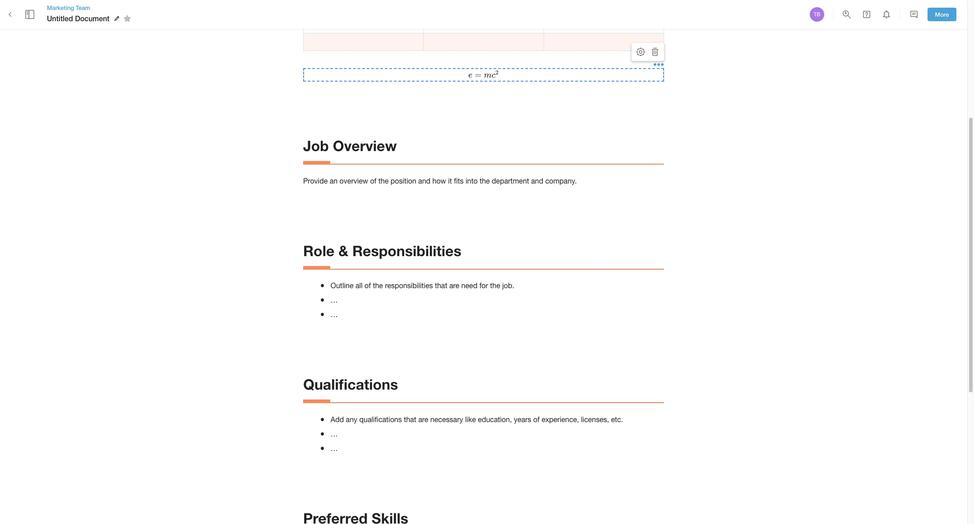 Task type: describe. For each thing, give the bounding box(es) containing it.
provide
[[303, 177, 328, 185]]

licenses,
[[581, 415, 609, 424]]

company.
[[545, 177, 577, 185]]

m
[[484, 71, 492, 79]]

an
[[330, 177, 338, 185]]

marketing
[[47, 4, 74, 11]]

0 horizontal spatial that
[[404, 415, 416, 424]]

qualifications
[[303, 376, 398, 393]]

any
[[346, 415, 357, 424]]

1 vertical spatial are
[[418, 415, 428, 424]]

role
[[303, 242, 335, 259]]

job.
[[502, 282, 514, 290]]

job overview
[[303, 137, 397, 155]]

e = m c 2
[[468, 69, 499, 80]]

tb button
[[809, 6, 826, 23]]

experience,
[[542, 415, 579, 424]]

4 … from the top
[[331, 444, 338, 452]]

1 vertical spatial of
[[365, 282, 371, 290]]

like
[[465, 415, 476, 424]]

provide an overview of the position and how it fits into the department and company.
[[303, 177, 577, 185]]

education,
[[478, 415, 512, 424]]

into
[[466, 177, 478, 185]]

more button
[[928, 8, 957, 21]]

necessary
[[430, 415, 463, 424]]

years
[[514, 415, 531, 424]]

untitled
[[47, 14, 73, 23]]

e
[[468, 71, 473, 79]]

2
[[496, 69, 499, 76]]

the right into
[[480, 177, 490, 185]]

3 … from the top
[[331, 430, 338, 438]]



Task type: vqa. For each thing, say whether or not it's contained in the screenshot.
company.
yes



Task type: locate. For each thing, give the bounding box(es) containing it.
=
[[475, 70, 482, 80]]

qualifications
[[359, 415, 402, 424]]

outline all of the responsibilities that are need for the job.
[[331, 282, 514, 290]]

1 and from the left
[[418, 177, 431, 185]]

1 horizontal spatial that
[[435, 282, 447, 290]]

document
[[75, 14, 110, 23]]

overview
[[340, 177, 368, 185]]

that
[[435, 282, 447, 290], [404, 415, 416, 424]]

favorite image
[[122, 13, 133, 24]]

overview
[[333, 137, 397, 155]]

that right qualifications
[[404, 415, 416, 424]]

the right all
[[373, 282, 383, 290]]

0 horizontal spatial are
[[418, 415, 428, 424]]

2 and from the left
[[531, 177, 543, 185]]

of
[[370, 177, 377, 185], [365, 282, 371, 290], [533, 415, 540, 424]]

0 vertical spatial of
[[370, 177, 377, 185]]

marketing team link
[[47, 4, 134, 12]]

the left position
[[379, 177, 389, 185]]

the right for
[[490, 282, 500, 290]]

0 vertical spatial that
[[435, 282, 447, 290]]

1 horizontal spatial and
[[531, 177, 543, 185]]

…
[[331, 296, 338, 304], [331, 311, 338, 319], [331, 430, 338, 438], [331, 444, 338, 452]]

are left the "necessary" in the left of the page
[[418, 415, 428, 424]]

are left need
[[449, 282, 459, 290]]

fits
[[454, 177, 464, 185]]

of right years
[[533, 415, 540, 424]]

untitled document
[[47, 14, 110, 23]]

tb
[[814, 11, 821, 18]]

0 vertical spatial are
[[449, 282, 459, 290]]

c
[[492, 71, 496, 79]]

the
[[379, 177, 389, 185], [480, 177, 490, 185], [373, 282, 383, 290], [490, 282, 500, 290]]

2 … from the top
[[331, 311, 338, 319]]

of right overview
[[370, 177, 377, 185]]

team
[[76, 4, 90, 11]]

and left the how
[[418, 177, 431, 185]]

&
[[339, 242, 348, 259]]

how
[[433, 177, 446, 185]]

for
[[480, 282, 488, 290]]

more
[[935, 11, 949, 18]]

1 … from the top
[[331, 296, 338, 304]]

1 vertical spatial that
[[404, 415, 416, 424]]

job
[[303, 137, 329, 155]]

add any qualifications that are necessary like education, years of experience, licenses, etc.
[[331, 415, 623, 424]]

marketing team
[[47, 4, 90, 11]]

1 horizontal spatial are
[[449, 282, 459, 290]]

department
[[492, 177, 529, 185]]

of right all
[[365, 282, 371, 290]]

etc.
[[611, 415, 623, 424]]

position
[[391, 177, 416, 185]]

responsibilities
[[352, 242, 461, 259]]

2 vertical spatial of
[[533, 415, 540, 424]]

and left company.
[[531, 177, 543, 185]]

and
[[418, 177, 431, 185], [531, 177, 543, 185]]

add
[[331, 415, 344, 424]]

that left need
[[435, 282, 447, 290]]

are
[[449, 282, 459, 290], [418, 415, 428, 424]]

all
[[356, 282, 363, 290]]

need
[[461, 282, 478, 290]]

outline
[[331, 282, 354, 290]]

responsibilities
[[385, 282, 433, 290]]

0 horizontal spatial and
[[418, 177, 431, 185]]

role & responsibilities
[[303, 242, 461, 259]]

it
[[448, 177, 452, 185]]



